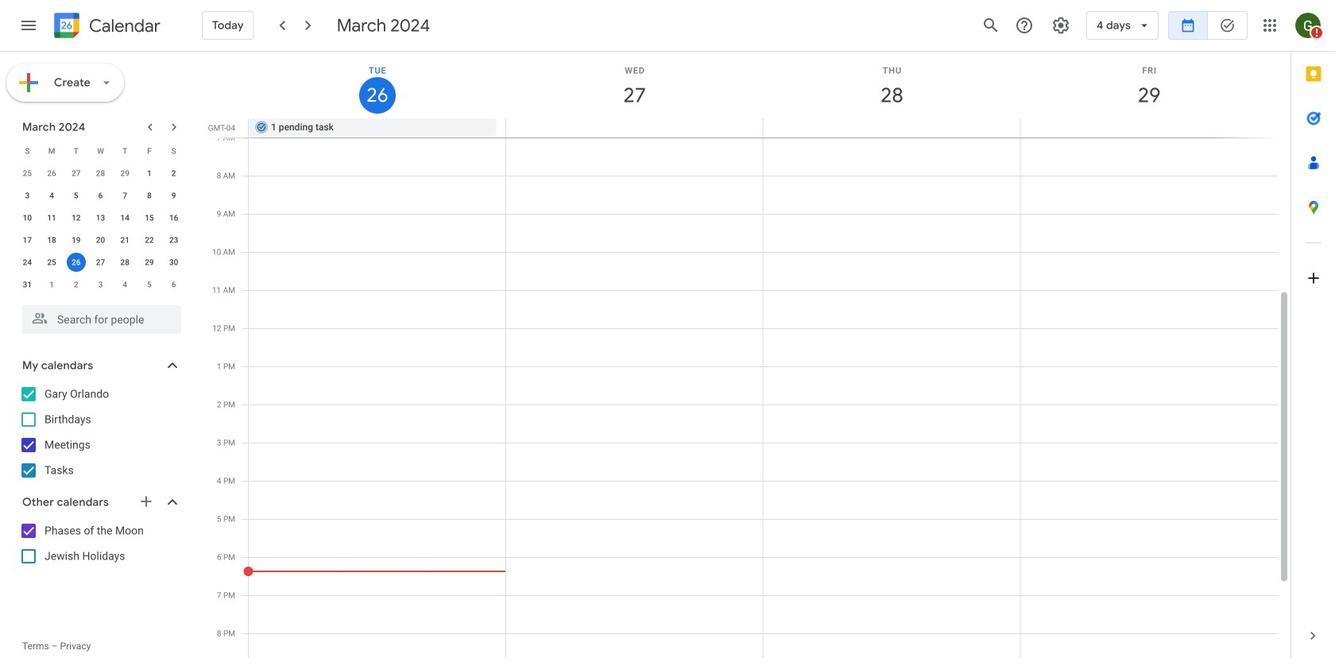 Task type: describe. For each thing, give the bounding box(es) containing it.
22 element
[[140, 231, 159, 250]]

6 element
[[91, 186, 110, 205]]

7 element
[[115, 186, 134, 205]]

20 element
[[91, 231, 110, 250]]

19 element
[[67, 231, 86, 250]]

april 1 element
[[42, 275, 61, 294]]

february 25 element
[[18, 164, 37, 183]]

30 element
[[164, 253, 183, 272]]

february 26 element
[[42, 164, 61, 183]]

27 element
[[91, 253, 110, 272]]

2 element
[[164, 164, 183, 183]]

17 element
[[18, 231, 37, 250]]

april 6 element
[[164, 275, 183, 294]]

23 element
[[164, 231, 183, 250]]

12 element
[[67, 208, 86, 227]]

8 element
[[140, 186, 159, 205]]

other calendars list
[[3, 518, 197, 569]]

25 element
[[42, 253, 61, 272]]

heading inside calendar element
[[86, 16, 160, 35]]

21 element
[[115, 231, 134, 250]]

april 3 element
[[91, 275, 110, 294]]

14 element
[[115, 208, 134, 227]]

february 29 element
[[115, 164, 134, 183]]



Task type: locate. For each thing, give the bounding box(es) containing it.
heading
[[86, 16, 160, 35]]

april 5 element
[[140, 275, 159, 294]]

tab list
[[1292, 52, 1335, 614]]

cell
[[506, 118, 763, 138], [763, 118, 1020, 138], [1020, 118, 1277, 138], [64, 251, 88, 273]]

row
[[242, 118, 1291, 138], [15, 140, 186, 162], [15, 162, 186, 184], [15, 184, 186, 207], [15, 207, 186, 229], [15, 229, 186, 251], [15, 251, 186, 273], [15, 273, 186, 296]]

10 element
[[18, 208, 37, 227]]

april 4 element
[[115, 275, 134, 294]]

settings menu image
[[1051, 16, 1071, 35]]

Search for people text field
[[32, 305, 172, 334]]

1 element
[[140, 164, 159, 183]]

31 element
[[18, 275, 37, 294]]

24 element
[[18, 253, 37, 272]]

18 element
[[42, 231, 61, 250]]

11 element
[[42, 208, 61, 227]]

february 27 element
[[67, 164, 86, 183]]

calendar element
[[51, 10, 160, 45]]

4 element
[[42, 186, 61, 205]]

None search field
[[0, 299, 197, 334]]

26, today element
[[67, 253, 86, 272]]

16 element
[[164, 208, 183, 227]]

29 element
[[140, 253, 159, 272]]

main drawer image
[[19, 16, 38, 35]]

15 element
[[140, 208, 159, 227]]

february 28 element
[[91, 164, 110, 183]]

5 element
[[67, 186, 86, 205]]

grid
[[203, 52, 1291, 658]]

cell inside march 2024 grid
[[64, 251, 88, 273]]

april 2 element
[[67, 275, 86, 294]]

13 element
[[91, 208, 110, 227]]

row group
[[15, 162, 186, 296]]

my calendars list
[[3, 382, 197, 483]]

march 2024 grid
[[15, 140, 186, 296]]

3 element
[[18, 186, 37, 205]]

9 element
[[164, 186, 183, 205]]

28 element
[[115, 253, 134, 272]]

add other calendars image
[[138, 494, 154, 509]]



Task type: vqa. For each thing, say whether or not it's contained in the screenshot.
"General"
no



